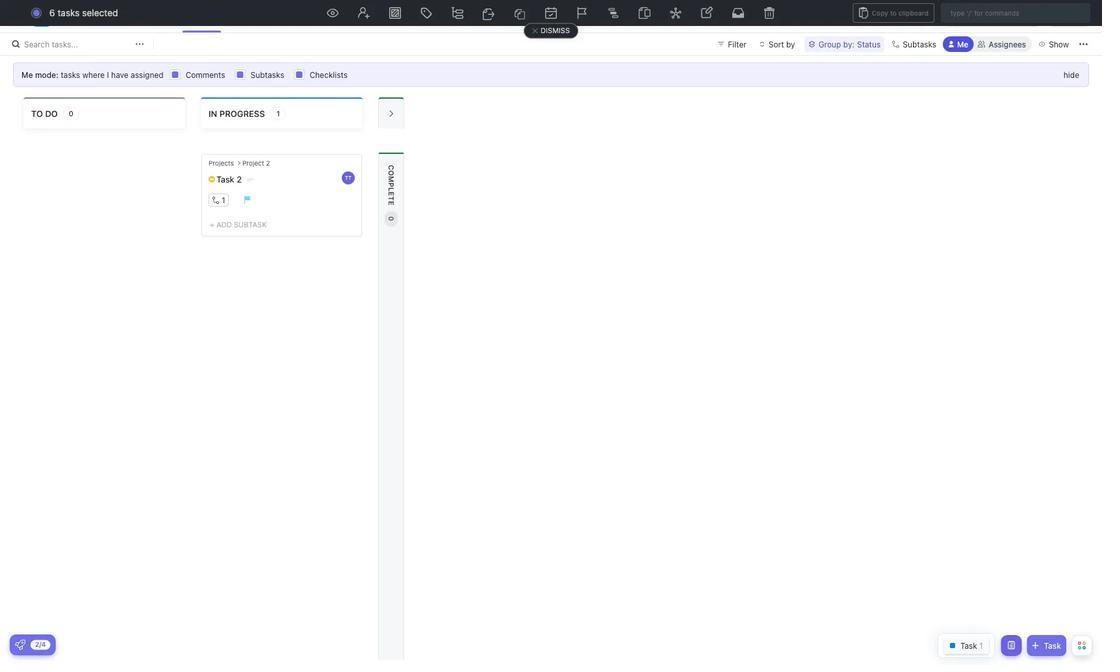 Task type: describe. For each thing, give the bounding box(es) containing it.
copy to clipboard button
[[853, 3, 935, 23]]

me mode: tasks where i have assigned
[[21, 70, 164, 79]]

type '/' for commands field
[[942, 3, 1091, 23]]

mode:
[[35, 70, 59, 79]]

1 for automations
[[1008, 11, 1011, 21]]

gantt link
[[320, 0, 349, 33]]

subtasks button
[[888, 36, 941, 52]]

group by: status
[[819, 40, 881, 49]]

status
[[858, 40, 881, 49]]

onboarding checklist button image
[[15, 640, 25, 651]]

0 horizontal spatial 1
[[222, 196, 225, 205]]

0 horizontal spatial 0
[[69, 110, 73, 118]]

assignees button
[[972, 36, 1033, 52]]

by:
[[844, 40, 855, 49]]

do
[[45, 109, 58, 118]]

progress
[[220, 109, 265, 118]]

l
[[387, 188, 396, 192]]

team space button
[[52, 2, 117, 31]]

gantt
[[320, 11, 343, 21]]

assignees
[[989, 40, 1027, 49]]

clipboard
[[899, 9, 929, 17]]

1 e from the top
[[387, 192, 396, 196]]

dropdown menu image
[[701, 6, 714, 19]]

dismiss
[[541, 27, 570, 35]]

tt
[[345, 175, 352, 181]]

project
[[242, 159, 264, 167]]

6
[[49, 7, 55, 18]]

Search tasks... text field
[[24, 35, 132, 53]]

filter
[[728, 40, 747, 49]]

1 for in progress
[[277, 110, 280, 118]]

show
[[1050, 40, 1070, 49]]

table link
[[424, 0, 452, 33]]

c
[[387, 165, 396, 171]]

copy
[[872, 9, 889, 17]]

copy to clipboard
[[872, 9, 929, 17]]

+
[[210, 220, 215, 229]]

set priority image
[[577, 7, 588, 19]]

add
[[217, 220, 232, 229]]

to do
[[31, 109, 58, 118]]

where
[[82, 70, 105, 79]]

i
[[107, 70, 109, 79]]

checklists
[[310, 70, 348, 79]]

project 2
[[242, 159, 270, 167]]

assigned
[[131, 70, 164, 79]]

me button
[[944, 36, 974, 52]]

to inside dropdown button
[[891, 9, 897, 17]]

+ add subtask
[[210, 220, 267, 229]]

1 vertical spatial tasks
[[61, 70, 80, 79]]

tt button
[[341, 170, 356, 186]]

o
[[387, 171, 396, 176]]

1 horizontal spatial 0
[[387, 217, 396, 221]]

1 vertical spatial to
[[31, 109, 43, 118]]

0 vertical spatial tasks
[[58, 7, 80, 18]]

by
[[787, 40, 796, 49]]

share button
[[1048, 6, 1091, 27]]

sort by button
[[755, 36, 802, 52]]



Task type: locate. For each thing, give the bounding box(es) containing it.
task 2
[[217, 175, 242, 184]]

task for task
[[1045, 642, 1062, 651]]

sort
[[769, 40, 785, 49]]

c o m p l e t e
[[387, 165, 396, 206]]

e down p
[[387, 192, 396, 196]]

automations
[[951, 12, 999, 21]]

0 vertical spatial task
[[217, 175, 234, 184]]

1 vertical spatial 0
[[387, 217, 396, 221]]

0 down t
[[387, 217, 396, 221]]

1
[[1008, 11, 1011, 21], [277, 110, 280, 118], [222, 196, 225, 205]]

task for task 2
[[217, 175, 234, 184]]

tasks left where
[[61, 70, 80, 79]]

0 vertical spatial e
[[387, 192, 396, 196]]

2
[[266, 159, 270, 167], [237, 175, 242, 184]]

team
[[57, 10, 84, 22]]

task
[[217, 175, 234, 184], [1045, 642, 1062, 651]]

list
[[150, 11, 166, 21]]

me left mode:
[[21, 70, 33, 79]]

0
[[69, 110, 73, 118], [387, 217, 396, 221]]

me
[[958, 40, 969, 49], [21, 70, 33, 79]]

chat link
[[373, 0, 399, 33]]

chat
[[373, 11, 394, 21]]

0 vertical spatial me
[[958, 40, 969, 49]]

0 horizontal spatial to
[[31, 109, 43, 118]]

1 vertical spatial e
[[387, 201, 396, 206]]

list link
[[150, 0, 171, 33]]

1 vertical spatial 1
[[277, 110, 280, 118]]

1 vertical spatial task
[[1045, 642, 1062, 651]]

show button
[[1035, 36, 1073, 52]]

have
[[111, 70, 129, 79]]

subtask
[[234, 220, 267, 229]]

2 horizontal spatial 1
[[1008, 11, 1011, 21]]

tasks
[[58, 7, 80, 18], [61, 70, 80, 79]]

me for me
[[958, 40, 969, 49]]

1 down task 2
[[222, 196, 225, 205]]

2 vertical spatial 1
[[222, 196, 225, 205]]

0 vertical spatial 2
[[266, 159, 270, 167]]

tasks...
[[52, 40, 78, 49]]

2 up + add subtask
[[237, 175, 242, 184]]

in progress
[[209, 109, 265, 118]]

2/4
[[35, 641, 46, 649]]

1 vertical spatial 2
[[237, 175, 242, 184]]

subtasks
[[903, 40, 937, 49], [251, 70, 284, 79]]

table
[[424, 11, 447, 21]]

1 horizontal spatial task
[[1045, 642, 1062, 651]]

search tasks...
[[24, 40, 78, 49]]

me inside button
[[958, 40, 969, 49]]

to
[[891, 9, 897, 17], [31, 109, 43, 118]]

m
[[387, 176, 396, 183]]

t
[[387, 196, 396, 201]]

to right 'copy'
[[891, 9, 897, 17]]

1 horizontal spatial me
[[958, 40, 969, 49]]

0 horizontal spatial subtasks
[[251, 70, 284, 79]]

comments
[[186, 70, 225, 79]]

2 for project 2
[[266, 159, 270, 167]]

hide
[[1064, 70, 1080, 79]]

2 e from the top
[[387, 201, 396, 206]]

me for me mode: tasks where i have assigned
[[21, 70, 33, 79]]

0 vertical spatial subtasks
[[903, 40, 937, 49]]

1 horizontal spatial 1
[[277, 110, 280, 118]]

2 for task 2
[[237, 175, 242, 184]]

to left do
[[31, 109, 43, 118]]

1 right progress
[[277, 110, 280, 118]]

1 horizontal spatial subtasks
[[903, 40, 937, 49]]

0 horizontal spatial 2
[[237, 175, 242, 184]]

1 up assignees
[[1008, 11, 1011, 21]]

0 horizontal spatial task
[[217, 175, 234, 184]]

p
[[387, 183, 396, 188]]

onboarding checklist button element
[[15, 640, 25, 651]]

0 vertical spatial 1
[[1008, 11, 1011, 21]]

0 horizontal spatial me
[[21, 70, 33, 79]]

6 tasks selected
[[49, 7, 118, 18]]

in
[[209, 109, 217, 118]]

share
[[1065, 12, 1086, 21]]

e
[[387, 192, 396, 196], [387, 201, 396, 206]]

subtasks inside dropdown button
[[903, 40, 937, 49]]

search
[[24, 40, 50, 49]]

space
[[86, 10, 117, 22]]

sort by
[[769, 40, 796, 49]]

0 vertical spatial 0
[[69, 110, 73, 118]]

1 vertical spatial subtasks
[[251, 70, 284, 79]]

tasks right 6 on the left of the page
[[58, 7, 80, 18]]

0 vertical spatial to
[[891, 9, 897, 17]]

e down l
[[387, 201, 396, 206]]

0 right do
[[69, 110, 73, 118]]

1 vertical spatial me
[[21, 70, 33, 79]]

subtasks down clipboard
[[903, 40, 937, 49]]

me down the automations
[[958, 40, 969, 49]]

subtasks up progress
[[251, 70, 284, 79]]

2 right the project
[[266, 159, 270, 167]]

group
[[819, 40, 842, 49]]

selected
[[82, 7, 118, 18]]

projects
[[209, 159, 234, 167]]

1 horizontal spatial to
[[891, 9, 897, 17]]

filter button
[[713, 36, 752, 52]]

team space
[[57, 10, 117, 22]]

1 horizontal spatial 2
[[266, 159, 270, 167]]



Task type: vqa. For each thing, say whether or not it's contained in the screenshot.
Clear Filters
no



